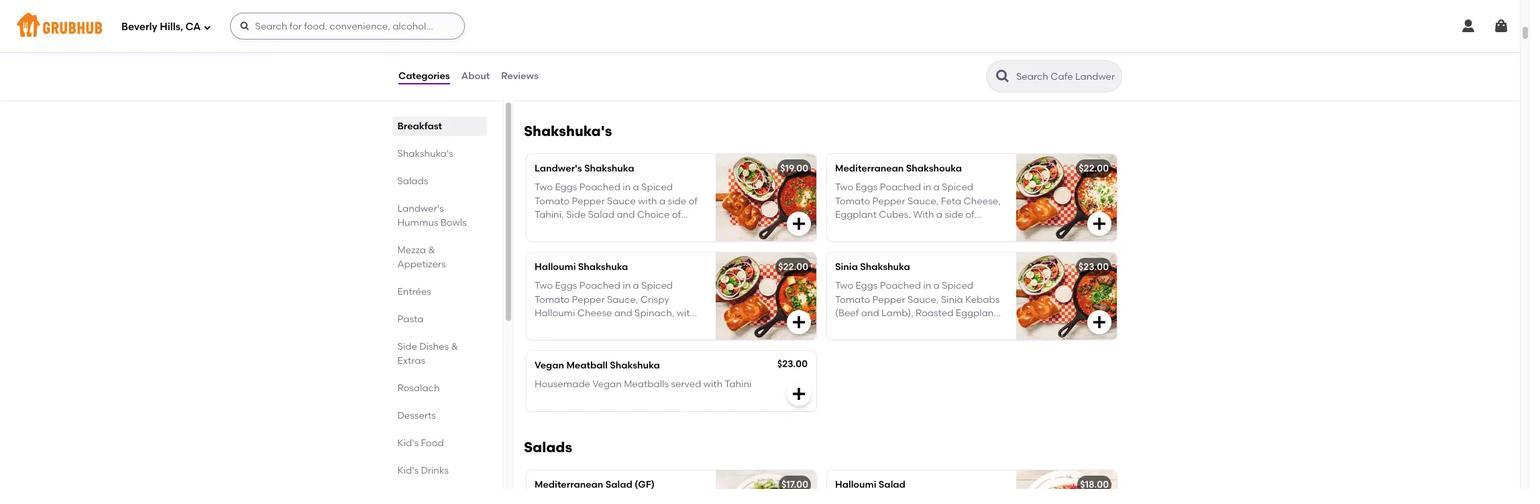 Task type: vqa. For each thing, say whether or not it's contained in the screenshot.
left Sauce,
yes



Task type: locate. For each thing, give the bounding box(es) containing it.
salad inside two eggs poached in a spiced tomato pepper sauce, crispy halloumi cheese and spinach, with a side of tahini, side salad and challah bread.
[[628, 321, 655, 333]]

two down landwer's shakshuka
[[535, 182, 553, 193]]

1 vertical spatial sauce,
[[607, 294, 638, 306]]

0 horizontal spatial garnished
[[567, 223, 614, 234]]

0 vertical spatial landwer's
[[535, 163, 582, 174]]

tahini, down landwer's shakshuka
[[535, 209, 564, 221]]

0 horizontal spatial shakshuka's
[[398, 148, 454, 160]]

shakshuka's tab
[[398, 147, 482, 161]]

spiced inside two eggs poached in a spiced tomato pepper sauce with a side of tahini, side salad and choice of bread.  garnished with parsley
[[641, 182, 673, 193]]

pepper inside two eggs poached in a spiced tomato pepper sauce with a side of tahini, side salad and choice of bread.  garnished with parsley
[[572, 196, 605, 207]]

landwer's shakshuka image
[[716, 154, 816, 241]]

sauce,
[[908, 196, 939, 207], [607, 294, 638, 306]]

0 horizontal spatial bread.
[[535, 223, 564, 234]]

eggs down mediterranean
[[856, 182, 878, 193]]

poached for mediterranean
[[880, 182, 921, 193]]

& inside mezza & appetizers
[[429, 245, 436, 256]]

1 vertical spatial parsley
[[938, 236, 971, 248]]

vegan meatball shakshuka
[[535, 360, 660, 372]]

shakshuka up cheese
[[578, 262, 628, 273]]

0 vertical spatial bread.
[[535, 223, 564, 234]]

side down feta
[[945, 209, 963, 221]]

challah inside two eggs poached in a spiced tomato pepper sauce,  feta cheese, eggplant cubes, with a side of tahini, side salad and challah bread.  garnished with parsley
[[938, 223, 974, 234]]

1 vertical spatial challah
[[535, 335, 570, 346]]

tomato inside two eggs poached in a spiced tomato pepper sauce, crispy halloumi cheese and spinach, with a side of tahini, side salad and challah bread.
[[535, 294, 570, 306]]

tahini, down cheese
[[575, 321, 604, 333]]

shakshuka's
[[524, 123, 612, 139], [398, 148, 454, 160]]

eggs
[[555, 182, 577, 193], [856, 182, 878, 193], [555, 281, 577, 292]]

sauce, inside two eggs poached in a spiced tomato pepper sauce, crispy halloumi cheese and spinach, with a side of tahini, side salad and challah bread.
[[607, 294, 638, 306]]

eggs inside two eggs poached in a spiced tomato pepper sauce with a side of tahini, side salad and choice of bread.  garnished with parsley
[[555, 182, 577, 193]]

0 horizontal spatial tahini,
[[535, 209, 564, 221]]

vegan
[[535, 360, 564, 372], [592, 379, 622, 391]]

spiced
[[641, 182, 673, 193], [942, 182, 973, 193], [641, 281, 673, 292]]

desserts
[[398, 411, 436, 422]]

0 vertical spatial and
[[917, 223, 936, 234]]

in down halloumi shakshuka
[[623, 281, 631, 292]]

1 vertical spatial $23.00
[[777, 359, 808, 370]]

two inside two eggs poached in a spiced tomato pepper sauce, crispy halloumi cheese and spinach, with a side of tahini, side salad and challah bread.
[[535, 281, 553, 292]]

sauce, inside two eggs poached in a spiced tomato pepper sauce,  feta cheese, eggplant cubes, with a side of tahini, side salad and challah bread.  garnished with parsley
[[908, 196, 939, 207]]

0 horizontal spatial vegan
[[535, 360, 564, 372]]

in inside two eggs poached in a spiced tomato pepper sauce with a side of tahini, side salad and choice of bread.  garnished with parsley
[[623, 182, 631, 193]]

and inside two eggs poached in a spiced tomato pepper sauce, crispy halloumi cheese and spinach, with a side of tahini, side salad and challah bread.
[[657, 321, 676, 333]]

2 horizontal spatial salad
[[889, 223, 915, 234]]

spiced up crispy
[[641, 281, 673, 292]]

in
[[623, 182, 631, 193], [923, 182, 931, 193], [623, 281, 631, 292]]

sauce, up cheese
[[607, 294, 638, 306]]

poached down landwer's shakshuka
[[579, 182, 620, 193]]

1 vertical spatial halloumi
[[535, 308, 575, 319]]

garnished up halloumi shakshuka
[[567, 223, 614, 234]]

tomato down landwer's shakshuka
[[535, 196, 570, 207]]

a right "with"
[[936, 209, 943, 221]]

spiced for feta
[[942, 182, 973, 193]]

shakshuka right sinia
[[860, 262, 910, 273]]

0 vertical spatial vegan
[[535, 360, 564, 372]]

in inside two eggs poached in a spiced tomato pepper sauce,  feta cheese, eggplant cubes, with a side of tahini, side salad and challah bread.  garnished with parsley
[[923, 182, 931, 193]]

1 vertical spatial kid's
[[398, 466, 419, 477]]

2 horizontal spatial bread.
[[835, 236, 865, 248]]

Search for food, convenience, alcohol... search field
[[230, 13, 465, 40]]

tomato up eggplant
[[835, 196, 870, 207]]

$22.00 for two eggs poached in a spiced tomato pepper sauce,  feta cheese, eggplant cubes, with a side of tahini, side salad and challah bread.  garnished with parsley
[[1079, 163, 1109, 174]]

tomato inside two eggs poached in a spiced tomato pepper sauce,  feta cheese, eggplant cubes, with a side of tahini, side salad and challah bread.  garnished with parsley
[[835, 196, 870, 207]]

1 vertical spatial vegan
[[592, 379, 622, 391]]

two eggs poached in a spiced tomato pepper sauce, crispy halloumi cheese and spinach, with a side of tahini, side salad and challah bread.
[[535, 281, 696, 346]]

salad down sauce
[[588, 209, 614, 221]]

shakshuka for landwer's shakshuka
[[584, 163, 634, 174]]

parsley
[[638, 223, 670, 234], [938, 236, 971, 248]]

a up sauce
[[633, 182, 639, 193]]

pepper up cheese
[[572, 294, 605, 306]]

and
[[917, 223, 936, 234], [657, 321, 676, 333]]

eggs inside two eggs poached in a spiced tomato pepper sauce, crispy halloumi cheese and spinach, with a side of tahini, side salad and challah bread.
[[555, 281, 577, 292]]

2 vertical spatial tahini,
[[575, 321, 604, 333]]

side inside two eggs poached in a spiced tomato pepper sauce with a side of tahini, side salad and choice of bread.  garnished with parsley
[[566, 209, 586, 221]]

eggs down landwer's shakshuka
[[555, 182, 577, 193]]

1 horizontal spatial vegan
[[592, 379, 622, 391]]

parsley down feta
[[938, 236, 971, 248]]

0 horizontal spatial $23.00
[[777, 359, 808, 370]]

salads
[[398, 176, 429, 187], [524, 439, 572, 456]]

$22.00
[[1079, 163, 1109, 174], [778, 262, 808, 273]]

kid's inside tab
[[398, 438, 419, 449]]

shakshuka's down breakfast
[[398, 148, 454, 160]]

0 horizontal spatial salad
[[588, 209, 614, 221]]

side up choice
[[668, 196, 686, 207]]

parsley inside two eggs poached in a spiced tomato pepper sauce with a side of tahini, side salad and choice of bread.  garnished with parsley
[[638, 223, 670, 234]]

bread. inside two eggs poached in a spiced tomato pepper sauce, crispy halloumi cheese and spinach, with a side of tahini, side salad and challah bread.
[[573, 335, 602, 346]]

and down sauce
[[617, 209, 635, 221]]

salads down housemade at the bottom left of page
[[524, 439, 572, 456]]

0 horizontal spatial &
[[429, 245, 436, 256]]

two inside two eggs poached in a spiced tomato pepper sauce with a side of tahini, side salad and choice of bread.  garnished with parsley
[[535, 182, 553, 193]]

bread.
[[535, 223, 564, 234], [835, 236, 865, 248], [573, 335, 602, 346]]

poached inside two eggs poached in a spiced tomato pepper sauce,  feta cheese, eggplant cubes, with a side of tahini, side salad and challah bread.  garnished with parsley
[[880, 182, 921, 193]]

1 horizontal spatial $22.00
[[1079, 163, 1109, 174]]

2 vertical spatial bread.
[[573, 335, 602, 346]]

kid's inside tab
[[398, 466, 419, 477]]

in up sauce
[[623, 182, 631, 193]]

eggplant
[[835, 209, 877, 221]]

challah
[[938, 223, 974, 234], [535, 335, 570, 346]]

1 vertical spatial &
[[451, 341, 459, 353]]

side inside two eggs poached in a spiced tomato pepper sauce, crispy halloumi cheese and spinach, with a side of tahini, side salad and challah bread.
[[607, 321, 626, 333]]

two down halloumi shakshuka
[[535, 281, 553, 292]]

bread. up sinia
[[835, 236, 865, 248]]

with
[[913, 209, 934, 221]]

1 vertical spatial $22.00
[[778, 262, 808, 273]]

tomato inside two eggs poached in a spiced tomato pepper sauce with a side of tahini, side salad and choice of bread.  garnished with parsley
[[535, 196, 570, 207]]

crispy
[[640, 294, 669, 306]]

two eggs poached in a spiced tomato pepper sauce,  feta cheese, eggplant cubes, with a side of tahini, side salad and challah bread.  garnished with parsley
[[835, 182, 1001, 248]]

1 horizontal spatial side
[[668, 196, 686, 207]]

tomato
[[535, 196, 570, 207], [835, 196, 870, 207], [535, 294, 570, 306]]

0 horizontal spatial $22.00
[[778, 262, 808, 273]]

sinia shakshuka image
[[1016, 253, 1117, 340]]

2 vertical spatial salad
[[628, 321, 655, 333]]

two for two eggs poached in a spiced tomato pepper sauce, crispy halloumi cheese and spinach, with a side of tahini, side salad and challah bread.
[[535, 281, 553, 292]]

side
[[566, 209, 586, 221], [867, 223, 886, 234], [607, 321, 626, 333], [398, 341, 417, 353]]

sinia
[[835, 262, 858, 273]]

& right dishes
[[451, 341, 459, 353]]

two up eggplant
[[835, 182, 853, 193]]

landwer's
[[535, 163, 582, 174], [398, 203, 444, 215]]

1 horizontal spatial garnished
[[867, 236, 915, 248]]

salad down spinach,
[[628, 321, 655, 333]]

with
[[638, 196, 657, 207], [616, 223, 635, 234], [917, 236, 936, 248], [677, 308, 696, 319], [703, 379, 723, 391]]

pepper for bread.
[[572, 196, 605, 207]]

0 horizontal spatial salads
[[398, 176, 429, 187]]

eggs for landwer's
[[555, 182, 577, 193]]

poached inside two eggs poached in a spiced tomato pepper sauce with a side of tahini, side salad and choice of bread.  garnished with parsley
[[579, 182, 620, 193]]

with inside two eggs poached in a spiced tomato pepper sauce,  feta cheese, eggplant cubes, with a side of tahini, side salad and challah bread.  garnished with parsley
[[917, 236, 936, 248]]

in for crispy
[[623, 281, 631, 292]]

2 horizontal spatial side
[[945, 209, 963, 221]]

sinia shakshuka
[[835, 262, 910, 273]]

side
[[668, 196, 686, 207], [945, 209, 963, 221], [543, 321, 562, 333]]

1 vertical spatial and
[[614, 308, 632, 319]]

1 vertical spatial tahini,
[[835, 223, 864, 234]]

0 horizontal spatial landwer's
[[398, 203, 444, 215]]

& up appetizers
[[429, 245, 436, 256]]

2 kid's from the top
[[398, 466, 419, 477]]

0 vertical spatial $22.00
[[1079, 163, 1109, 174]]

mezza & appetizers
[[398, 245, 446, 270]]

1 horizontal spatial &
[[451, 341, 459, 353]]

spiced inside two eggs poached in a spiced tomato pepper sauce, crispy halloumi cheese and spinach, with a side of tahini, side salad and challah bread.
[[641, 281, 673, 292]]

&
[[429, 245, 436, 256], [451, 341, 459, 353]]

spiced inside two eggs poached in a spiced tomato pepper sauce,  feta cheese, eggplant cubes, with a side of tahini, side salad and challah bread.  garnished with parsley
[[942, 182, 973, 193]]

1 vertical spatial shakshuka's
[[398, 148, 454, 160]]

0 horizontal spatial challah
[[535, 335, 570, 346]]

1 horizontal spatial shakshuka's
[[524, 123, 612, 139]]

a up spinach,
[[633, 281, 639, 292]]

side up the extras
[[398, 341, 417, 353]]

with down "with"
[[917, 236, 936, 248]]

1 vertical spatial side
[[945, 209, 963, 221]]

in inside two eggs poached in a spiced tomato pepper sauce, crispy halloumi cheese and spinach, with a side of tahini, side salad and challah bread.
[[623, 281, 631, 292]]

0 horizontal spatial side
[[543, 321, 562, 333]]

0 vertical spatial tahini,
[[535, 209, 564, 221]]

rosalach
[[398, 383, 440, 394]]

1 vertical spatial and
[[657, 321, 676, 333]]

$19.00
[[780, 163, 808, 174]]

challah down feta
[[938, 223, 974, 234]]

salads down shakshuka's tab
[[398, 176, 429, 187]]

0 vertical spatial salads
[[398, 176, 429, 187]]

cheese
[[577, 308, 612, 319]]

spiced up feta
[[942, 182, 973, 193]]

mediterranean salad (gf) image
[[716, 471, 816, 490]]

1 horizontal spatial parsley
[[938, 236, 971, 248]]

of
[[689, 196, 698, 207], [672, 209, 681, 221], [966, 209, 975, 221], [564, 321, 573, 333]]

shakshuka's up landwer's shakshuka
[[524, 123, 612, 139]]

1 horizontal spatial $23.00
[[1079, 262, 1109, 273]]

meatballs
[[624, 379, 669, 391]]

1 vertical spatial salad
[[889, 223, 915, 234]]

reviews button
[[500, 52, 539, 101]]

tomato down halloumi shakshuka
[[535, 294, 570, 306]]

pepper down landwer's shakshuka
[[572, 196, 605, 207]]

0 vertical spatial challah
[[938, 223, 974, 234]]

0 horizontal spatial sauce,
[[607, 294, 638, 306]]

pepper for side
[[572, 294, 605, 306]]

1 horizontal spatial salad
[[628, 321, 655, 333]]

side down landwer's shakshuka
[[566, 209, 586, 221]]

kid's
[[398, 438, 419, 449], [398, 466, 419, 477]]

1 horizontal spatial bread.
[[573, 335, 602, 346]]

spiced up choice
[[641, 182, 673, 193]]

kid's left "food"
[[398, 438, 419, 449]]

pepper inside two eggs poached in a spiced tomato pepper sauce,  feta cheese, eggplant cubes, with a side of tahini, side salad and challah bread.  garnished with parsley
[[872, 196, 905, 207]]

and inside two eggs poached in a spiced tomato pepper sauce with a side of tahini, side salad and choice of bread.  garnished with parsley
[[617, 209, 635, 221]]

$11.00
[[781, 42, 808, 54]]

side down the cubes,
[[867, 223, 886, 234]]

svg image
[[1460, 18, 1476, 34], [1493, 18, 1509, 34], [240, 21, 250, 32], [791, 386, 807, 402]]

a
[[633, 182, 639, 193], [933, 182, 940, 193], [659, 196, 666, 207], [936, 209, 943, 221], [633, 281, 639, 292], [535, 321, 541, 333]]

0 vertical spatial salad
[[588, 209, 614, 221]]

shakshuka
[[584, 163, 634, 174], [578, 262, 628, 273], [860, 262, 910, 273], [610, 360, 660, 372]]

1 vertical spatial bread.
[[835, 236, 865, 248]]

kid's for kid's drinks
[[398, 466, 419, 477]]

sauce
[[607, 196, 636, 207]]

pepper up the cubes,
[[872, 196, 905, 207]]

0 vertical spatial and
[[617, 209, 635, 221]]

poached for landwer's
[[579, 182, 620, 193]]

halloumi
[[535, 262, 576, 273], [535, 308, 575, 319]]

shakshouka
[[906, 163, 962, 174]]

poached
[[579, 182, 620, 193], [880, 182, 921, 193], [579, 281, 620, 292]]

and down spinach,
[[657, 321, 676, 333]]

with right spinach,
[[677, 308, 696, 319]]

vegan up housemade at the bottom left of page
[[535, 360, 564, 372]]

in down shakshouka
[[923, 182, 931, 193]]

kid's food tab
[[398, 437, 482, 451]]

sauce, up "with"
[[908, 196, 939, 207]]

0 vertical spatial halloumi
[[535, 262, 576, 273]]

Search Cafe Landwer search field
[[1015, 70, 1118, 83]]

sauce, for and
[[607, 294, 638, 306]]

1 vertical spatial landwer's
[[398, 203, 444, 215]]

0 vertical spatial side
[[668, 196, 686, 207]]

parsley down choice
[[638, 223, 670, 234]]

eggs down halloumi shakshuka
[[555, 281, 577, 292]]

and
[[617, 209, 635, 221], [614, 308, 632, 319]]

1 vertical spatial garnished
[[867, 236, 915, 248]]

challah up meatball on the bottom
[[535, 335, 570, 346]]

poached inside two eggs poached in a spiced tomato pepper sauce, crispy halloumi cheese and spinach, with a side of tahini, side salad and challah bread.
[[579, 281, 620, 292]]

0 vertical spatial shakshuka's
[[524, 123, 612, 139]]

beverly
[[121, 21, 157, 33]]

0 vertical spatial garnished
[[567, 223, 614, 234]]

1 horizontal spatial salads
[[524, 439, 572, 456]]

salad
[[588, 209, 614, 221], [889, 223, 915, 234], [628, 321, 655, 333]]

and down "with"
[[917, 223, 936, 234]]

0 vertical spatial parsley
[[638, 223, 670, 234]]

and right cheese
[[614, 308, 632, 319]]

garnished down the cubes,
[[867, 236, 915, 248]]

poached down mediterranean shakshouka
[[880, 182, 921, 193]]

breakfast
[[398, 121, 442, 132]]

1 kid's from the top
[[398, 438, 419, 449]]

categories button
[[398, 52, 451, 101]]

1 horizontal spatial sauce,
[[908, 196, 939, 207]]

1 horizontal spatial challah
[[938, 223, 974, 234]]

0 horizontal spatial and
[[657, 321, 676, 333]]

$23.00
[[1079, 262, 1109, 273], [777, 359, 808, 370]]

1 horizontal spatial and
[[917, 223, 936, 234]]

drinks
[[421, 466, 449, 477]]

2 halloumi from the top
[[535, 308, 575, 319]]

1 vertical spatial salads
[[524, 439, 572, 456]]

pepper
[[572, 196, 605, 207], [872, 196, 905, 207], [572, 294, 605, 306]]

side up housemade at the bottom left of page
[[543, 321, 562, 333]]

bread. up meatball on the bottom
[[573, 335, 602, 346]]

landwer's inside landwer's hummus bowls
[[398, 203, 444, 215]]

0 vertical spatial kid's
[[398, 438, 419, 449]]

landwer's hummus bowls tab
[[398, 202, 482, 230]]

dishes
[[420, 341, 449, 353]]

eggs for mediterranean
[[856, 182, 878, 193]]

tomato for two eggs poached in a spiced tomato pepper sauce, crispy halloumi cheese and spinach, with a side of tahini, side salad and challah bread.
[[535, 294, 570, 306]]

two inside two eggs poached in a spiced tomato pepper sauce,  feta cheese, eggplant cubes, with a side of tahini, side salad and challah bread.  garnished with parsley
[[835, 182, 853, 193]]

2 vertical spatial side
[[543, 321, 562, 333]]

garnished
[[567, 223, 614, 234], [867, 236, 915, 248]]

svg image
[[203, 23, 212, 31], [791, 216, 807, 232], [1091, 216, 1107, 232], [791, 315, 807, 331], [1091, 315, 1107, 331]]

extras
[[398, 356, 426, 367]]

bread. up halloumi shakshuka
[[535, 223, 564, 234]]

poached down halloumi shakshuka
[[579, 281, 620, 292]]

salad down the cubes,
[[889, 223, 915, 234]]

two
[[535, 182, 553, 193], [835, 182, 853, 193], [535, 281, 553, 292]]

pepper inside two eggs poached in a spiced tomato pepper sauce, crispy halloumi cheese and spinach, with a side of tahini, side salad and challah bread.
[[572, 294, 605, 306]]

tahini, down eggplant
[[835, 223, 864, 234]]

a up choice
[[659, 196, 666, 207]]

beverly hills, ca
[[121, 21, 201, 33]]

vegan down vegan meatball shakshuka
[[592, 379, 622, 391]]

shakshuka up sauce
[[584, 163, 634, 174]]

spiced for with
[[641, 182, 673, 193]]

0 horizontal spatial parsley
[[638, 223, 670, 234]]

side down cheese
[[607, 321, 626, 333]]

0 vertical spatial &
[[429, 245, 436, 256]]

2 horizontal spatial tahini,
[[835, 223, 864, 234]]

0 vertical spatial sauce,
[[908, 196, 939, 207]]

reviews
[[501, 70, 539, 82]]

eggs for halloumi
[[555, 281, 577, 292]]

spiced for crispy
[[641, 281, 673, 292]]

kid's for kid's food
[[398, 438, 419, 449]]

1 horizontal spatial landwer's
[[535, 163, 582, 174]]

eggs inside two eggs poached in a spiced tomato pepper sauce,  feta cheese, eggplant cubes, with a side of tahini, side salad and challah bread.  garnished with parsley
[[856, 182, 878, 193]]

tahini
[[725, 379, 752, 391]]

tahini,
[[535, 209, 564, 221], [835, 223, 864, 234], [575, 321, 604, 333]]

appetizers
[[398, 259, 446, 270]]

kid's food
[[398, 438, 444, 449]]

kid's left drinks
[[398, 466, 419, 477]]

1 horizontal spatial tahini,
[[575, 321, 604, 333]]



Task type: describe. For each thing, give the bounding box(es) containing it.
and inside two eggs poached in a spiced tomato pepper sauce,  feta cheese, eggplant cubes, with a side of tahini, side salad and challah bread.  garnished with parsley
[[917, 223, 936, 234]]

bowls
[[441, 217, 467, 229]]

shakshuka up housemade vegan meatballs served with tahini
[[610, 360, 660, 372]]

mezza & appetizers tab
[[398, 244, 482, 272]]

shakshuka for halloumi shakshuka
[[578, 262, 628, 273]]

pasta
[[398, 314, 424, 325]]

mezza
[[398, 245, 426, 256]]

salads inside tab
[[398, 176, 429, 187]]

$22.00 for two eggs poached in a spiced tomato pepper sauce, crispy halloumi cheese and spinach, with a side of tahini, side salad and challah bread.
[[778, 262, 808, 273]]

rosalach tab
[[398, 382, 482, 396]]

egg
[[542, 44, 560, 55]]

tomato for two eggs poached in a spiced tomato pepper sauce with a side of tahini, side salad and choice of bread.  garnished with parsley
[[535, 196, 570, 207]]

landwer's for hummus
[[398, 203, 444, 215]]

meatball
[[566, 360, 608, 372]]

salad inside two eggs poached in a spiced tomato pepper sauce,  feta cheese, eggplant cubes, with a side of tahini, side salad and challah bread.  garnished with parsley
[[889, 223, 915, 234]]

sauce, for cubes,
[[908, 196, 939, 207]]

ca
[[185, 21, 201, 33]]

two for two eggs poached in a spiced tomato pepper sauce,  feta cheese, eggplant cubes, with a side of tahini, side salad and challah bread.  garnished with parsley
[[835, 182, 853, 193]]

side dishes & extras
[[398, 341, 459, 367]]

garnished inside two eggs poached in a spiced tomato pepper sauce with a side of tahini, side salad and choice of bread.  garnished with parsley
[[567, 223, 614, 234]]

& inside side dishes & extras
[[451, 341, 459, 353]]

bread. inside two eggs poached in a spiced tomato pepper sauce,  feta cheese, eggplant cubes, with a side of tahini, side salad and challah bread.  garnished with parsley
[[835, 236, 865, 248]]

mediterranean shakshouka
[[835, 163, 962, 174]]

3 egg omelet
[[535, 44, 597, 55]]

svg image for two eggs poached in a spiced tomato pepper sauce, crispy halloumi cheese and spinach, with a side of tahini, side salad and challah bread.
[[791, 315, 807, 331]]

side inside two eggs poached in a spiced tomato pepper sauce with a side of tahini, side salad and choice of bread.  garnished with parsley
[[668, 196, 686, 207]]

feta
[[941, 196, 961, 207]]

housemade
[[535, 379, 590, 391]]

omelet
[[563, 44, 597, 55]]

poached for halloumi
[[579, 281, 620, 292]]

side inside two eggs poached in a spiced tomato pepper sauce, crispy halloumi cheese and spinach, with a side of tahini, side salad and challah bread.
[[543, 321, 562, 333]]

search icon image
[[995, 68, 1011, 85]]

about button
[[461, 52, 490, 101]]

svg image inside main navigation navigation
[[203, 23, 212, 31]]

shakshuka's inside tab
[[398, 148, 454, 160]]

and inside two eggs poached in a spiced tomato pepper sauce, crispy halloumi cheese and spinach, with a side of tahini, side salad and challah bread.
[[614, 308, 632, 319]]

side inside two eggs poached in a spiced tomato pepper sauce,  feta cheese, eggplant cubes, with a side of tahini, side salad and challah bread.  garnished with parsley
[[867, 223, 886, 234]]

desserts tab
[[398, 409, 482, 423]]

served
[[671, 379, 701, 391]]

halloumi shakshuka image
[[716, 253, 816, 340]]

in for with
[[623, 182, 631, 193]]

tahini, inside two eggs poached in a spiced tomato pepper sauce with a side of tahini, side salad and choice of bread.  garnished with parsley
[[535, 209, 564, 221]]

shakshuka for sinia shakshuka
[[860, 262, 910, 273]]

about
[[461, 70, 490, 82]]

mediterranean shakshouka image
[[1016, 154, 1117, 241]]

spinach,
[[635, 308, 674, 319]]

3
[[535, 44, 540, 55]]

hills,
[[160, 21, 183, 33]]

with down sauce
[[616, 223, 635, 234]]

food
[[421, 438, 444, 449]]

cubes,
[[879, 209, 911, 221]]

tahini, inside two eggs poached in a spiced tomato pepper sauce, crispy halloumi cheese and spinach, with a side of tahini, side salad and challah bread.
[[575, 321, 604, 333]]

entrées
[[398, 286, 432, 298]]

of inside two eggs poached in a spiced tomato pepper sauce,  feta cheese, eggplant cubes, with a side of tahini, side salad and challah bread.  garnished with parsley
[[966, 209, 975, 221]]

challah inside two eggs poached in a spiced tomato pepper sauce, crispy halloumi cheese and spinach, with a side of tahini, side salad and challah bread.
[[535, 335, 570, 346]]

tomato for two eggs poached in a spiced tomato pepper sauce,  feta cheese, eggplant cubes, with a side of tahini, side salad and challah bread.  garnished with parsley
[[835, 196, 870, 207]]

breakfast tab
[[398, 119, 482, 133]]

bread. inside two eggs poached in a spiced tomato pepper sauce with a side of tahini, side salad and choice of bread.  garnished with parsley
[[535, 223, 564, 234]]

two for two eggs poached in a spiced tomato pepper sauce with a side of tahini, side salad and choice of bread.  garnished with parsley
[[535, 182, 553, 193]]

svg image for two eggs poached in a spiced tomato pepper sauce with a side of tahini, side salad and choice of bread.  garnished with parsley
[[791, 216, 807, 232]]

halloumi shakshuka
[[535, 262, 628, 273]]

cheese,
[[964, 196, 1001, 207]]

halloumi inside two eggs poached in a spiced tomato pepper sauce, crispy halloumi cheese and spinach, with a side of tahini, side salad and challah bread.
[[535, 308, 575, 319]]

of inside two eggs poached in a spiced tomato pepper sauce, crispy halloumi cheese and spinach, with a side of tahini, side salad and challah bread.
[[564, 321, 573, 333]]

with left tahini at the bottom left
[[703, 379, 723, 391]]

in for feta
[[923, 182, 931, 193]]

landwer's hummus bowls
[[398, 203, 467, 229]]

categories
[[398, 70, 450, 82]]

salads tab
[[398, 174, 482, 188]]

a up housemade at the bottom left of page
[[535, 321, 541, 333]]

choice
[[637, 209, 670, 221]]

kid's drinks
[[398, 466, 449, 477]]

garnished inside two eggs poached in a spiced tomato pepper sauce,  feta cheese, eggplant cubes, with a side of tahini, side salad and challah bread.  garnished with parsley
[[867, 236, 915, 248]]

0 vertical spatial $23.00
[[1079, 262, 1109, 273]]

side inside side dishes & extras
[[398, 341, 417, 353]]

main navigation navigation
[[0, 0, 1520, 52]]

tahini, inside two eggs poached in a spiced tomato pepper sauce,  feta cheese, eggplant cubes, with a side of tahini, side salad and challah bread.  garnished with parsley
[[835, 223, 864, 234]]

side dishes & extras tab
[[398, 340, 482, 368]]

housemade vegan meatballs served with tahini
[[535, 379, 752, 391]]

landwer's shakshuka
[[535, 163, 634, 174]]

pasta tab
[[398, 313, 482, 327]]

hummus
[[398, 217, 439, 229]]

entrées tab
[[398, 285, 482, 299]]

pepper for salad
[[872, 196, 905, 207]]

svg image for two eggs poached in a spiced tomato pepper sauce,  feta cheese, eggplant cubes, with a side of tahini, side salad and challah bread.  garnished with parsley
[[1091, 216, 1107, 232]]

kid's drinks tab
[[398, 464, 482, 478]]

a down shakshouka
[[933, 182, 940, 193]]

landwer's for shakshuka
[[535, 163, 582, 174]]

mediterranean
[[835, 163, 904, 174]]

with inside two eggs poached in a spiced tomato pepper sauce, crispy halloumi cheese and spinach, with a side of tahini, side salad and challah bread.
[[677, 308, 696, 319]]

with up choice
[[638, 196, 657, 207]]

parsley inside two eggs poached in a spiced tomato pepper sauce,  feta cheese, eggplant cubes, with a side of tahini, side salad and challah bread.  garnished with parsley
[[938, 236, 971, 248]]

two eggs poached in a spiced tomato pepper sauce with a side of tahini, side salad and choice of bread.  garnished with parsley
[[535, 182, 698, 234]]

1 halloumi from the top
[[535, 262, 576, 273]]

side inside two eggs poached in a spiced tomato pepper sauce,  feta cheese, eggplant cubes, with a side of tahini, side salad and challah bread.  garnished with parsley
[[945, 209, 963, 221]]

halloumi salad image
[[1016, 471, 1117, 490]]

salad inside two eggs poached in a spiced tomato pepper sauce with a side of tahini, side salad and choice of bread.  garnished with parsley
[[588, 209, 614, 221]]



